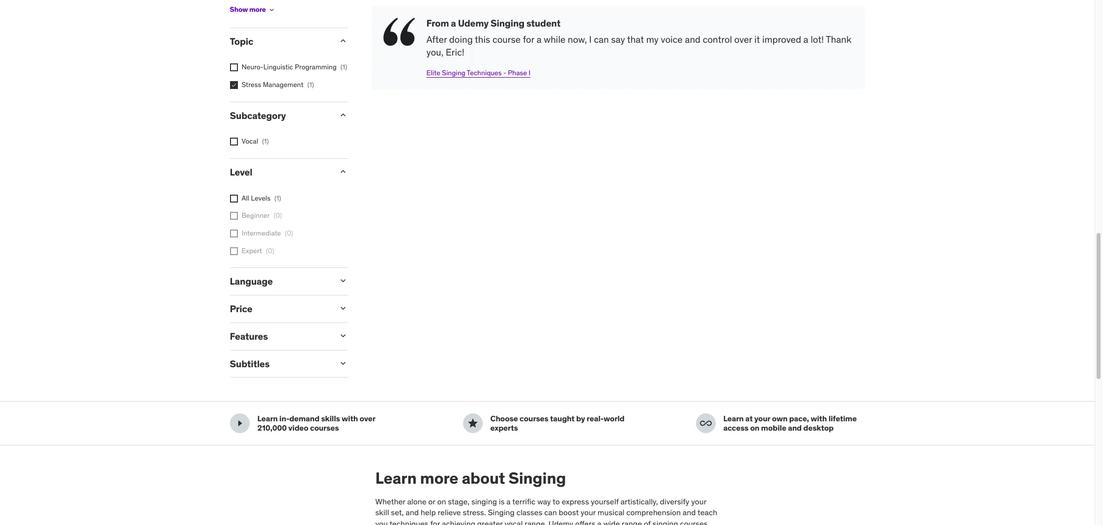 Task type: locate. For each thing, give the bounding box(es) containing it.
xsmall image right show more
[[268, 6, 276, 14]]

topic button
[[230, 35, 330, 47]]

with right skills
[[342, 414, 358, 424]]

intermediate (0)
[[242, 229, 293, 238]]

0 vertical spatial more
[[249, 5, 266, 14]]

2 with from the left
[[811, 414, 827, 424]]

2 small image from the top
[[338, 110, 348, 120]]

for down student at top
[[523, 33, 535, 45]]

from a udemy singing student after doing this course for a while now, i can say that my voice and control over it improved a lot! thank you, eric!
[[427, 17, 852, 58]]

4 small image from the top
[[338, 331, 348, 341]]

0 horizontal spatial i
[[529, 68, 531, 77]]

programming
[[295, 63, 337, 72]]

small image for subtitles
[[338, 358, 348, 368]]

xsmall image left the neuro-
[[230, 64, 238, 72]]

1 horizontal spatial learn
[[375, 468, 417, 489]]

xsmall image inside the show more button
[[268, 6, 276, 14]]

small image for topic
[[338, 36, 348, 46]]

0 horizontal spatial with
[[342, 414, 358, 424]]

neuro-linguistic programming (1)
[[242, 63, 347, 72]]

set,
[[391, 508, 404, 517]]

udemy up this
[[458, 17, 489, 29]]

and right voice
[[685, 33, 701, 45]]

levels
[[251, 194, 271, 203]]

control
[[703, 33, 732, 45]]

courses right video
[[310, 423, 339, 433]]

relieve
[[438, 508, 461, 517]]

vocal
[[242, 137, 258, 146]]

0 horizontal spatial medium image
[[234, 418, 246, 430]]

1 horizontal spatial on
[[751, 423, 760, 433]]

3 xsmall image from the top
[[230, 138, 238, 146]]

udemy
[[458, 17, 489, 29], [549, 519, 574, 525]]

2 horizontal spatial your
[[755, 414, 771, 424]]

1 xsmall image from the top
[[230, 64, 238, 72]]

1 vertical spatial small image
[[338, 303, 348, 313]]

learn inside 'learn in-demand skills with over 210,000 video courses'
[[257, 414, 278, 424]]

learn inside learn at your own pace, with lifetime access on mobile and desktop
[[724, 414, 744, 424]]

more for show
[[249, 5, 266, 14]]

1 small image from the top
[[338, 36, 348, 46]]

1 horizontal spatial for
[[523, 33, 535, 45]]

a right the is
[[507, 497, 511, 506]]

lot!
[[811, 33, 824, 45]]

courses inside 'learn in-demand skills with over 210,000 video courses'
[[310, 423, 339, 433]]

(1)
[[341, 63, 347, 72], [307, 80, 314, 89], [262, 137, 269, 146], [275, 194, 281, 203]]

medium image for learn at your own pace, with lifetime access on mobile and desktop
[[700, 418, 712, 430]]

course
[[493, 33, 521, 45]]

1 horizontal spatial your
[[692, 497, 707, 506]]

can left say
[[594, 33, 609, 45]]

with inside learn at your own pace, with lifetime access on mobile and desktop
[[811, 414, 827, 424]]

learn at your own pace, with lifetime access on mobile and desktop
[[724, 414, 857, 433]]

0 vertical spatial your
[[755, 414, 771, 424]]

wide
[[604, 519, 620, 525]]

medium image for learn in-demand skills with over 210,000 video courses
[[234, 418, 246, 430]]

(0) right the intermediate
[[285, 229, 293, 238]]

1 horizontal spatial with
[[811, 414, 827, 424]]

medium image left experts at the left of page
[[467, 418, 479, 430]]

1 horizontal spatial more
[[420, 468, 459, 489]]

stress
[[242, 80, 261, 89]]

skills
[[321, 414, 340, 424]]

expert
[[242, 246, 262, 255]]

show more button
[[230, 0, 276, 19]]

stress.
[[463, 508, 486, 517]]

3 small image from the top
[[338, 276, 348, 286]]

on left mobile at the right bottom
[[751, 423, 760, 433]]

own
[[772, 414, 788, 424]]

2 horizontal spatial medium image
[[700, 418, 712, 430]]

2 vertical spatial small image
[[338, 358, 348, 368]]

artistically,
[[621, 497, 658, 506]]

courses left taught on the bottom
[[520, 414, 549, 424]]

greater
[[477, 519, 503, 525]]

your
[[755, 414, 771, 424], [692, 497, 707, 506], [581, 508, 596, 517]]

neuro-
[[242, 63, 264, 72]]

1 horizontal spatial over
[[735, 33, 753, 45]]

for
[[523, 33, 535, 45], [431, 519, 440, 525]]

medium image
[[234, 418, 246, 430], [467, 418, 479, 430], [700, 418, 712, 430]]

a left lot!
[[804, 33, 809, 45]]

xsmall image left expert
[[230, 247, 238, 255]]

1 vertical spatial over
[[360, 414, 375, 424]]

xsmall image
[[268, 6, 276, 14], [230, 212, 238, 220], [230, 230, 238, 238], [230, 247, 238, 255]]

xsmall image for expert
[[230, 247, 238, 255]]

or
[[429, 497, 436, 506]]

0 vertical spatial small image
[[338, 167, 348, 177]]

3 small image from the top
[[338, 358, 348, 368]]

more up or
[[420, 468, 459, 489]]

over right skills
[[360, 414, 375, 424]]

musical
[[598, 508, 625, 517]]

xsmall image left stress
[[230, 81, 238, 89]]

i inside from a udemy singing student after doing this course for a while now, i can say that my voice and control over it improved a lot! thank you, eric!
[[589, 33, 592, 45]]

courses inside choose courses taught by real-world experts
[[520, 414, 549, 424]]

0 vertical spatial i
[[589, 33, 592, 45]]

xsmall image left vocal
[[230, 138, 238, 146]]

(1) right programming on the top left of the page
[[341, 63, 347, 72]]

singing up stress.
[[472, 497, 497, 506]]

xsmall image for intermediate
[[230, 230, 238, 238]]

0 horizontal spatial courses
[[310, 423, 339, 433]]

0 vertical spatial over
[[735, 33, 753, 45]]

small image for price
[[338, 303, 348, 313]]

0 vertical spatial on
[[751, 423, 760, 433]]

(0)
[[274, 211, 282, 220], [285, 229, 293, 238], [266, 246, 274, 255]]

(1) right vocal
[[262, 137, 269, 146]]

medium image left 'access'
[[700, 418, 712, 430]]

0 horizontal spatial your
[[581, 508, 596, 517]]

subcategory button
[[230, 109, 330, 121]]

0 vertical spatial singing
[[472, 497, 497, 506]]

(0) for intermediate (0)
[[285, 229, 293, 238]]

1 horizontal spatial i
[[589, 33, 592, 45]]

your up offers
[[581, 508, 596, 517]]

2 horizontal spatial learn
[[724, 414, 744, 424]]

and
[[685, 33, 701, 45], [788, 423, 802, 433], [406, 508, 419, 517], [683, 508, 696, 517]]

(0) down intermediate (0)
[[266, 246, 274, 255]]

1 vertical spatial i
[[529, 68, 531, 77]]

language button
[[230, 275, 330, 287]]

management
[[263, 80, 304, 89]]

on right or
[[437, 497, 446, 506]]

xsmall image left the intermediate
[[230, 230, 238, 238]]

over inside 'learn in-demand skills with over 210,000 video courses'
[[360, 414, 375, 424]]

0 horizontal spatial learn
[[257, 414, 278, 424]]

small image
[[338, 167, 348, 177], [338, 303, 348, 313], [338, 358, 348, 368]]

3 medium image from the left
[[700, 418, 712, 430]]

techniques
[[390, 519, 429, 525]]

i right now,
[[589, 33, 592, 45]]

with right pace,
[[811, 414, 827, 424]]

1 vertical spatial (0)
[[285, 229, 293, 238]]

that
[[627, 33, 644, 45]]

learn for learn more about singing
[[375, 468, 417, 489]]

2 small image from the top
[[338, 303, 348, 313]]

topic
[[230, 35, 253, 47]]

now,
[[568, 33, 587, 45]]

xsmall image for beginner
[[230, 212, 238, 220]]

2 vertical spatial your
[[581, 508, 596, 517]]

(1) down programming on the top left of the page
[[307, 80, 314, 89]]

i
[[589, 33, 592, 45], [529, 68, 531, 77]]

2 medium image from the left
[[467, 418, 479, 430]]

learn up whether
[[375, 468, 417, 489]]

1 vertical spatial on
[[437, 497, 446, 506]]

0 horizontal spatial can
[[545, 508, 557, 517]]

1 horizontal spatial udemy
[[549, 519, 574, 525]]

0 horizontal spatial more
[[249, 5, 266, 14]]

1 horizontal spatial courses
[[520, 414, 549, 424]]

your inside learn at your own pace, with lifetime access on mobile and desktop
[[755, 414, 771, 424]]

xsmall image
[[230, 64, 238, 72], [230, 81, 238, 89], [230, 138, 238, 146], [230, 195, 238, 203]]

xsmall image left all
[[230, 195, 238, 203]]

with
[[342, 414, 358, 424], [811, 414, 827, 424]]

a left while
[[537, 33, 542, 45]]

real-
[[587, 414, 604, 424]]

0 vertical spatial can
[[594, 33, 609, 45]]

with inside 'learn in-demand skills with over 210,000 video courses'
[[342, 414, 358, 424]]

more
[[249, 5, 266, 14], [420, 468, 459, 489]]

1 vertical spatial more
[[420, 468, 459, 489]]

i right phase
[[529, 68, 531, 77]]

singing up course
[[491, 17, 525, 29]]

over left it
[[735, 33, 753, 45]]

1 horizontal spatial can
[[594, 33, 609, 45]]

more right the show on the left of page
[[249, 5, 266, 14]]

0 horizontal spatial over
[[360, 414, 375, 424]]

0 vertical spatial udemy
[[458, 17, 489, 29]]

for down help
[[431, 519, 440, 525]]

singing down the is
[[488, 508, 515, 517]]

singing inside from a udemy singing student after doing this course for a while now, i can say that my voice and control over it improved a lot! thank you, eric!
[[491, 17, 525, 29]]

1 vertical spatial udemy
[[549, 519, 574, 525]]

1 vertical spatial for
[[431, 519, 440, 525]]

0 vertical spatial for
[[523, 33, 535, 45]]

a right from
[[451, 17, 456, 29]]

your up teach
[[692, 497, 707, 506]]

a
[[451, 17, 456, 29], [537, 33, 542, 45], [804, 33, 809, 45], [507, 497, 511, 506], [598, 519, 602, 525]]

it
[[755, 33, 760, 45]]

on
[[751, 423, 760, 433], [437, 497, 446, 506]]

for inside from a udemy singing student after doing this course for a while now, i can say that my voice and control over it improved a lot! thank you, eric!
[[523, 33, 535, 45]]

1 vertical spatial your
[[692, 497, 707, 506]]

say
[[611, 33, 625, 45]]

learn left at
[[724, 414, 744, 424]]

udemy down boost
[[549, 519, 574, 525]]

singing right elite
[[442, 68, 466, 77]]

and right own
[[788, 423, 802, 433]]

1 vertical spatial can
[[545, 508, 557, 517]]

xsmall image left beginner
[[230, 212, 238, 220]]

small image
[[338, 36, 348, 46], [338, 110, 348, 120], [338, 276, 348, 286], [338, 331, 348, 341]]

1 small image from the top
[[338, 167, 348, 177]]

1 horizontal spatial singing
[[653, 519, 679, 525]]

1 with from the left
[[342, 414, 358, 424]]

4 xsmall image from the top
[[230, 195, 238, 203]]

medium image left 210,000
[[234, 418, 246, 430]]

small image for language
[[338, 276, 348, 286]]

2 xsmall image from the top
[[230, 81, 238, 89]]

thank
[[826, 33, 852, 45]]

small image for level
[[338, 167, 348, 177]]

subcategory
[[230, 109, 286, 121]]

0 horizontal spatial udemy
[[458, 17, 489, 29]]

0 vertical spatial (0)
[[274, 211, 282, 220]]

price button
[[230, 303, 330, 315]]

(0) up intermediate (0)
[[274, 211, 282, 220]]

1 horizontal spatial medium image
[[467, 418, 479, 430]]

0 horizontal spatial singing
[[472, 497, 497, 506]]

while
[[544, 33, 566, 45]]

express
[[562, 497, 589, 506]]

0 horizontal spatial for
[[431, 519, 440, 525]]

1 medium image from the left
[[234, 418, 246, 430]]

and up techniques
[[406, 508, 419, 517]]

singing down 'comprehension'
[[653, 519, 679, 525]]

more inside button
[[249, 5, 266, 14]]

2 vertical spatial (0)
[[266, 246, 274, 255]]

your right at
[[755, 414, 771, 424]]

0 horizontal spatial on
[[437, 497, 446, 506]]

learn left in-
[[257, 414, 278, 424]]

singing
[[472, 497, 497, 506], [653, 519, 679, 525]]

can down "to"
[[545, 508, 557, 517]]

doing
[[449, 33, 473, 45]]



Task type: vqa. For each thing, say whether or not it's contained in the screenshot.
2nd With from right
yes



Task type: describe. For each thing, give the bounding box(es) containing it.
student
[[527, 17, 561, 29]]

(1) right "levels"
[[275, 194, 281, 203]]

(0) for beginner (0)
[[274, 211, 282, 220]]

techniques
[[467, 68, 502, 77]]

help
[[421, 508, 436, 517]]

medium image for choose courses taught by real-world experts
[[467, 418, 479, 430]]

pace,
[[790, 414, 809, 424]]

you,
[[427, 46, 444, 58]]

features
[[230, 330, 268, 342]]

price
[[230, 303, 252, 315]]

subtitles
[[230, 358, 270, 370]]

choose
[[491, 414, 518, 424]]

this
[[475, 33, 490, 45]]

diversify
[[660, 497, 690, 506]]

1 vertical spatial singing
[[653, 519, 679, 525]]

udemy inside from a udemy singing student after doing this course for a while now, i can say that my voice and control over it improved a lot! thank you, eric!
[[458, 17, 489, 29]]

vocal (1)
[[242, 137, 269, 146]]

from
[[427, 17, 449, 29]]

vocal
[[505, 519, 523, 525]]

skill
[[375, 508, 389, 517]]

offers
[[576, 519, 596, 525]]

terrific
[[513, 497, 536, 506]]

way
[[538, 497, 551, 506]]

can inside whether alone or on stage, singing is a terrific way to express yourself artistically, diversify your skill set, and help relieve stress. singing classes can boost your musical comprehension and teach you techniques for achieving greater vocal range. udemy offers a wide range of singing cours
[[545, 508, 557, 517]]

by
[[577, 414, 585, 424]]

linguistic
[[263, 63, 293, 72]]

range
[[622, 519, 642, 525]]

achieving
[[442, 519, 476, 525]]

yourself
[[591, 497, 619, 506]]

learn for learn in-demand skills with over 210,000 video courses
[[257, 414, 278, 424]]

xsmall image for neuro-
[[230, 64, 238, 72]]

eric!
[[446, 46, 465, 58]]

phase
[[508, 68, 527, 77]]

in-
[[280, 414, 289, 424]]

classes
[[517, 508, 543, 517]]

stress management (1)
[[242, 80, 314, 89]]

desktop
[[804, 423, 834, 433]]

voice
[[661, 33, 683, 45]]

demand
[[289, 414, 320, 424]]

world
[[604, 414, 625, 424]]

subtitles button
[[230, 358, 330, 370]]

-
[[504, 68, 507, 77]]

my
[[647, 33, 659, 45]]

experts
[[491, 423, 518, 433]]

a left wide
[[598, 519, 602, 525]]

access
[[724, 423, 749, 433]]

whether alone or on stage, singing is a terrific way to express yourself artistically, diversify your skill set, and help relieve stress. singing classes can boost your musical comprehension and teach you techniques for achieving greater vocal range. udemy offers a wide range of singing cours
[[375, 497, 718, 525]]

about
[[462, 468, 505, 489]]

elite singing techniques - phase i
[[427, 68, 531, 77]]

elite
[[427, 68, 441, 77]]

all
[[242, 194, 249, 203]]

stage,
[[448, 497, 470, 506]]

learn for learn at your own pace, with lifetime access on mobile and desktop
[[724, 414, 744, 424]]

features button
[[230, 330, 330, 342]]

range.
[[525, 519, 547, 525]]

and left teach
[[683, 508, 696, 517]]

at
[[746, 414, 753, 424]]

alone
[[407, 497, 427, 506]]

udemy inside whether alone or on stage, singing is a terrific way to express yourself artistically, diversify your skill set, and help relieve stress. singing classes can boost your musical comprehension and teach you techniques for achieving greater vocal range. udemy offers a wide range of singing cours
[[549, 519, 574, 525]]

improved
[[763, 33, 802, 45]]

singing inside whether alone or on stage, singing is a terrific way to express yourself artistically, diversify your skill set, and help relieve stress. singing classes can boost your musical comprehension and teach you techniques for achieving greater vocal range. udemy offers a wide range of singing cours
[[488, 508, 515, 517]]

all levels (1)
[[242, 194, 281, 203]]

xsmall image for stress
[[230, 81, 238, 89]]

210,000
[[257, 423, 287, 433]]

learn in-demand skills with over 210,000 video courses
[[257, 414, 375, 433]]

on inside whether alone or on stage, singing is a terrific way to express yourself artistically, diversify your skill set, and help relieve stress. singing classes can boost your musical comprehension and teach you techniques for achieving greater vocal range. udemy offers a wide range of singing cours
[[437, 497, 446, 506]]

and inside from a udemy singing student after doing this course for a while now, i can say that my voice and control over it improved a lot! thank you, eric!
[[685, 33, 701, 45]]

elite singing techniques - phase i link
[[427, 68, 531, 77]]

and inside learn at your own pace, with lifetime access on mobile and desktop
[[788, 423, 802, 433]]

lifetime
[[829, 414, 857, 424]]

teach
[[698, 508, 718, 517]]

level
[[230, 166, 252, 178]]

language
[[230, 275, 273, 287]]

to
[[553, 497, 560, 506]]

(0) for expert (0)
[[266, 246, 274, 255]]

over inside from a udemy singing student after doing this course for a while now, i can say that my voice and control over it improved a lot! thank you, eric!
[[735, 33, 753, 45]]

show
[[230, 5, 248, 14]]

taught
[[550, 414, 575, 424]]

more for learn
[[420, 468, 459, 489]]

learn more about singing
[[375, 468, 566, 489]]

comprehension
[[627, 508, 681, 517]]

beginner (0)
[[242, 211, 282, 220]]

intermediate
[[242, 229, 281, 238]]

beginner
[[242, 211, 270, 220]]

level button
[[230, 166, 330, 178]]

of
[[644, 519, 651, 525]]

small image for subcategory
[[338, 110, 348, 120]]

xsmall image for all
[[230, 195, 238, 203]]

on inside learn at your own pace, with lifetime access on mobile and desktop
[[751, 423, 760, 433]]

you
[[375, 519, 388, 525]]

expert (0)
[[242, 246, 274, 255]]

xsmall image for vocal
[[230, 138, 238, 146]]

singing up way
[[509, 468, 566, 489]]

boost
[[559, 508, 579, 517]]

can inside from a udemy singing student after doing this course for a while now, i can say that my voice and control over it improved a lot! thank you, eric!
[[594, 33, 609, 45]]

whether
[[375, 497, 406, 506]]

for inside whether alone or on stage, singing is a terrific way to express yourself artistically, diversify your skill set, and help relieve stress. singing classes can boost your musical comprehension and teach you techniques for achieving greater vocal range. udemy offers a wide range of singing cours
[[431, 519, 440, 525]]

small image for features
[[338, 331, 348, 341]]



